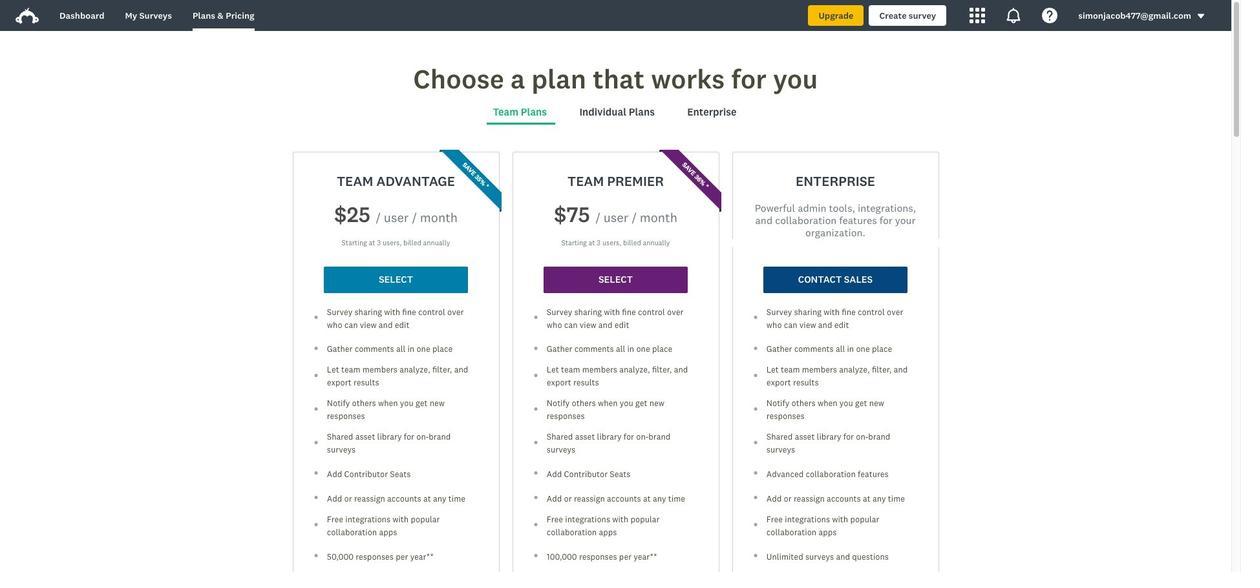 Task type: describe. For each thing, give the bounding box(es) containing it.
2 products icon image from the left
[[1006, 8, 1021, 23]]

help icon image
[[1042, 8, 1058, 23]]

surveymonkey logo image
[[16, 8, 39, 24]]



Task type: locate. For each thing, give the bounding box(es) containing it.
dropdown arrow image
[[1196, 12, 1206, 21]]

0 horizontal spatial products icon image
[[970, 8, 985, 23]]

products icon image
[[970, 8, 985, 23], [1006, 8, 1021, 23]]

1 horizontal spatial products icon image
[[1006, 8, 1021, 23]]

1 products icon image from the left
[[970, 8, 985, 23]]



Task type: vqa. For each thing, say whether or not it's contained in the screenshot.
documentclone icon
no



